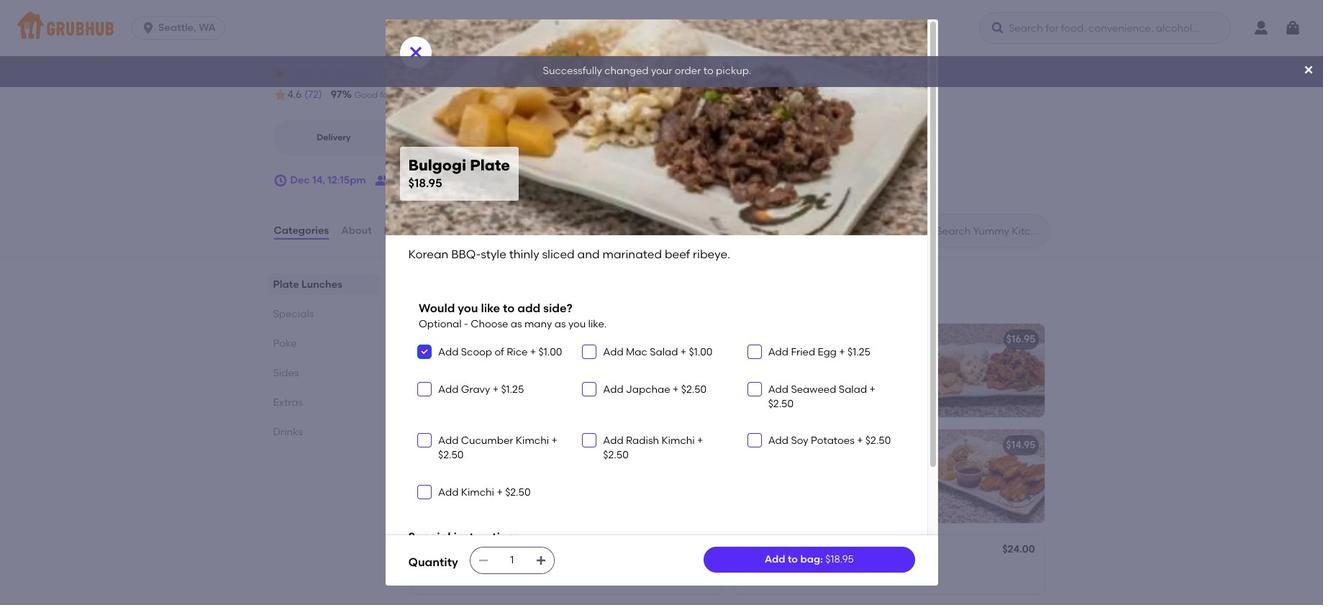 Task type: vqa. For each thing, say whether or not it's contained in the screenshot.


Task type: describe. For each thing, give the bounding box(es) containing it.
search icon image
[[914, 222, 931, 240]]

1 vertical spatial korean bbq-style thinly sliced and marinated beef ribeye.
[[420, 354, 587, 381]]

dec 14, 12:15pm button
[[273, 168, 366, 194]]

many
[[525, 318, 552, 330]]

plate up add fried egg + $1.25 at right bottom
[[797, 334, 823, 346]]

marinated left short
[[804, 566, 855, 578]]

add cucumber kimchi + $2.50
[[438, 435, 558, 462]]

$2.50 down the battered
[[505, 486, 531, 499]]

st
[[358, 67, 368, 80]]

0 vertical spatial sliced
[[542, 248, 575, 261]]

1 vertical spatial bbq-
[[457, 354, 483, 366]]

meat
[[420, 439, 446, 452]]

pan-
[[420, 460, 443, 472]]

1 $1.00 from the left
[[539, 346, 563, 359]]

battered
[[491, 460, 535, 472]]

251-
[[405, 67, 425, 80]]

bulgogi for bulgogi plate $18.95
[[409, 157, 467, 175]]

spicy pork plate
[[743, 334, 823, 346]]

instructions
[[454, 530, 520, 544]]

dec 14, 12:15pm
[[290, 174, 366, 186]]

choose
[[471, 318, 508, 330]]

bag:
[[801, 553, 823, 566]]

fried for add
[[791, 346, 816, 359]]

+ down the battered
[[497, 486, 503, 499]]

Search Yummy Kitchen search field
[[935, 225, 1046, 238]]

add for add cucumber kimchi
[[438, 435, 459, 447]]

korean down reviews in the left top of the page
[[409, 248, 449, 261]]

subscription pass image
[[273, 68, 288, 80]]

0 vertical spatial soy
[[642, 295, 656, 305]]

spicy image
[[743, 396, 755, 409]]

bulgogi
[[537, 460, 574, 472]]

add for add soy potatoes
[[769, 435, 789, 447]]

optional
[[419, 318, 462, 330]]

0 vertical spatial of
[[564, 295, 572, 305]]

0 vertical spatial style
[[481, 248, 507, 261]]

bulgogi plate
[[420, 334, 486, 346]]

add for add radish kimchi
[[603, 435, 624, 447]]

egg
[[818, 346, 837, 359]]

+ right japchae
[[673, 383, 679, 396]]

0 vertical spatial and
[[578, 248, 600, 261]]

1250 sw 43rd st
[[291, 67, 368, 80]]

add left sides
[[758, 295, 776, 305]]

twice-
[[420, 566, 452, 578]]

and inside korean bbq-style thinly sliced and marinated beef ribeye.
[[567, 354, 587, 366]]

start group order
[[392, 174, 476, 186]]

1 vertical spatial of
[[495, 346, 504, 359]]

marinated up the gravy on the bottom of page
[[420, 369, 472, 381]]

add for add gravy
[[438, 383, 459, 396]]

bbq for shaved
[[780, 354, 801, 366]]

add gravy + $1.25
[[438, 383, 524, 396]]

1 vertical spatial style
[[483, 354, 505, 366]]

(425)
[[378, 67, 403, 80]]

good
[[355, 90, 378, 100]]

specials
[[273, 308, 314, 320]]

about button
[[341, 205, 373, 257]]

seattle, wa button
[[132, 17, 231, 40]]

seattle, wa
[[158, 22, 216, 34]]

svg image for add fried egg
[[751, 348, 759, 357]]

kimchi for add cucumber kimchi
[[516, 435, 549, 447]]

sauce. inside pan-fried egg-battered bulgogi with dipping soy sauce.
[[479, 474, 511, 487]]

plate up wings
[[523, 545, 549, 557]]

1 vertical spatial sliced
[[536, 354, 565, 366]]

plate up specials at the bottom
[[273, 279, 299, 291]]

salad for add mac salad
[[650, 346, 678, 359]]

like
[[481, 302, 500, 316]]

kimchi for add radish kimchi
[[662, 435, 695, 447]]

katsu
[[785, 439, 814, 452]]

soy
[[791, 435, 809, 447]]

bbq for marinated
[[780, 566, 801, 578]]

twice-fried bone-in wings tossed in a soy-garlic sauce.
[[420, 566, 685, 578]]

reviews
[[384, 225, 424, 237]]

for
[[801, 295, 812, 305]]

korean up seaweed
[[790, 369, 825, 381]]

add for add kimchi
[[438, 486, 459, 499]]

$2.50 for add seaweed salad + $2.50
[[769, 398, 794, 410]]

add for add mac salad
[[603, 346, 624, 359]]

seattle,
[[158, 22, 196, 34]]

delivery
[[317, 132, 351, 143]]

spicy pork plate image
[[937, 324, 1045, 418]]

garlic fried chicken plate
[[420, 545, 549, 557]]

yummy kitchen
[[273, 32, 428, 57]]

order inside button
[[450, 174, 476, 186]]

$2.50 for add soy potatoes + $2.50
[[866, 435, 891, 447]]

svg image for seattle, wa
[[141, 21, 156, 35]]

bone-
[[477, 566, 506, 578]]

svg image for dec 14, 12:15pm
[[273, 174, 288, 188]]

additional
[[827, 295, 870, 305]]

1 horizontal spatial order
[[573, 90, 595, 100]]

97
[[331, 89, 342, 101]]

potatoes,
[[658, 295, 699, 305]]

$14.95
[[1007, 439, 1036, 452]]

0 horizontal spatial with
[[505, 295, 523, 305]]

kalbi plate
[[743, 545, 796, 557]]

categories button
[[273, 205, 330, 257]]

1 vertical spatial thinly
[[508, 354, 534, 366]]

korean for kalbi
[[743, 566, 777, 578]]

$2.50 for add radish kimchi + $2.50
[[603, 450, 629, 462]]

in inside korean bbq shaved pork marinated in a spicy korean sauce.
[[743, 369, 751, 381]]

short
[[882, 566, 907, 578]]

meat jun plate
[[420, 439, 495, 452]]

wings
[[517, 566, 545, 578]]

plate right soy
[[816, 439, 842, 452]]

0 horizontal spatial chicken
[[480, 545, 521, 557]]

people icon image
[[375, 174, 389, 188]]

yummy
[[273, 32, 346, 57]]

successfully
[[543, 65, 602, 77]]

on
[[435, 90, 448, 100]]

sides
[[778, 295, 799, 305]]

dipping
[[420, 474, 458, 487]]

add for add japchae
[[603, 383, 624, 396]]

plate up the egg-
[[469, 439, 495, 452]]

plate right kalbi
[[770, 545, 796, 557]]

add kimchi + $2.50
[[438, 486, 531, 499]]

bulgogi plate $18.95
[[409, 157, 510, 190]]

spicy for spicy
[[758, 397, 781, 407]]

+ inside add radish kimchi + $2.50
[[698, 435, 704, 447]]

+ inside add seaweed salad + $2.50
[[870, 383, 876, 396]]

pickup.
[[716, 65, 752, 77]]

lunches
[[302, 279, 343, 291]]

1 vertical spatial you
[[569, 318, 586, 330]]

korean bbq marinated beef short ribs.
[[743, 566, 930, 578]]

would
[[419, 302, 455, 316]]

dec
[[290, 174, 310, 186]]

seaweed
[[791, 383, 837, 396]]

scoop
[[461, 346, 492, 359]]

plate up scoop
[[460, 334, 486, 346]]

+ inside add cucumber kimchi + $2.50
[[552, 435, 558, 447]]

tossed
[[548, 566, 580, 578]]

jun
[[448, 439, 467, 452]]

1250
[[291, 67, 313, 80]]

1 horizontal spatial in
[[582, 566, 591, 578]]

an
[[814, 295, 825, 305]]

add left the bag:
[[765, 553, 786, 566]]

$24.00
[[1003, 544, 1036, 556]]

correct
[[539, 90, 571, 100]]

delivery
[[471, 90, 503, 100]]

chicken katsu plate image
[[937, 430, 1045, 524]]

Input item quantity number field
[[496, 548, 528, 574]]

add for add seaweed salad
[[769, 383, 789, 396]]

marinated inside korean bbq shaved pork marinated in a spicy korean sauce.
[[866, 354, 918, 366]]

chicken katsu plate
[[743, 439, 842, 452]]

+ right rice
[[530, 346, 536, 359]]

spicy for spicy pork plate
[[743, 334, 770, 346]]

japchae
[[626, 383, 671, 396]]

+ up "add japchae + $2.50"
[[681, 346, 687, 359]]

$18.95 inside the bulgogi plate $18.95
[[409, 177, 442, 190]]

categories
[[274, 225, 329, 237]]



Task type: locate. For each thing, give the bounding box(es) containing it.
0 horizontal spatial sauce.
[[479, 474, 511, 487]]

of left rice
[[495, 346, 504, 359]]

2 horizontal spatial order
[[675, 65, 701, 77]]

1 vertical spatial $17.95
[[686, 544, 713, 556]]

$2.50 up dipping
[[438, 450, 464, 462]]

$2.50 down the spicy
[[769, 398, 794, 410]]

mac
[[594, 295, 613, 305]]

poke
[[273, 338, 297, 350]]

43rd
[[334, 67, 356, 80]]

start
[[392, 174, 416, 186]]

all
[[409, 295, 419, 305]]

and down the side?
[[567, 354, 587, 366]]

add down the spicy
[[769, 383, 789, 396]]

2 bbq from the top
[[780, 566, 801, 578]]

0 horizontal spatial a
[[593, 566, 600, 578]]

$1.00
[[539, 346, 563, 359], [689, 346, 713, 359]]

0 vertical spatial you
[[458, 302, 478, 316]]

gravy
[[461, 383, 490, 396]]

1 horizontal spatial chicken
[[743, 439, 783, 452]]

1 horizontal spatial soy
[[642, 295, 656, 305]]

0 vertical spatial to
[[704, 65, 714, 77]]

special
[[409, 530, 451, 544]]

add down pan-
[[438, 486, 459, 499]]

fried left bone-
[[452, 566, 474, 578]]

come
[[479, 295, 503, 305]]

sauce. down pork
[[828, 369, 860, 381]]

salad inside add seaweed salad + $2.50
[[839, 383, 868, 396]]

add left radish
[[603, 435, 624, 447]]

$1.25
[[848, 346, 871, 359], [501, 383, 524, 396]]

$1.25 right 'egg'
[[848, 346, 871, 359]]

successfully changed your order to pickup.
[[543, 65, 752, 77]]

korean bbq-style thinly sliced and marinated beef ribeye.
[[409, 248, 733, 261], [420, 354, 587, 381]]

1 vertical spatial $1.25
[[501, 383, 524, 396]]

12.4
[[445, 139, 460, 149]]

bulgogi for bulgogi plate
[[420, 334, 458, 346]]

to left pickup. on the right
[[704, 65, 714, 77]]

0 vertical spatial with
[[505, 295, 523, 305]]

marinated up salad,
[[603, 248, 662, 261]]

1 horizontal spatial ribeye.
[[693, 248, 731, 261]]

a left soy-
[[593, 566, 600, 578]]

in left wings
[[506, 566, 515, 578]]

1 horizontal spatial beef
[[665, 248, 691, 261]]

pork
[[842, 354, 864, 366]]

ribeye. up japchae.
[[693, 248, 731, 261]]

1 vertical spatial and
[[701, 295, 717, 305]]

1 horizontal spatial a
[[754, 369, 760, 381]]

add left the gravy on the bottom of page
[[438, 383, 459, 396]]

korean down bulgogi plate
[[420, 354, 455, 366]]

order right your
[[675, 65, 701, 77]]

2 as from the left
[[555, 318, 566, 330]]

meat jun plate image
[[614, 430, 722, 524]]

sw
[[315, 67, 331, 80]]

pan-fried egg-battered bulgogi with dipping soy sauce.
[[420, 460, 597, 487]]

a left the spicy
[[754, 369, 760, 381]]

0 horizontal spatial $1.25
[[501, 383, 524, 396]]

1 vertical spatial ribeye.
[[499, 369, 531, 381]]

rice
[[507, 346, 528, 359]]

2 horizontal spatial kimchi
[[662, 435, 695, 447]]

1 vertical spatial sauce.
[[479, 474, 511, 487]]

+ right 'egg'
[[840, 346, 846, 359]]

0 vertical spatial bbq
[[780, 354, 801, 366]]

mac
[[626, 346, 648, 359]]

kimchi
[[516, 435, 549, 447], [662, 435, 695, 447], [461, 486, 495, 499]]

marinated right pork
[[866, 354, 918, 366]]

plate
[[470, 157, 510, 175], [273, 279, 299, 291], [460, 334, 486, 346], [797, 334, 823, 346], [469, 439, 495, 452], [816, 439, 842, 452], [523, 545, 549, 557], [770, 545, 796, 557]]

0 horizontal spatial kimchi
[[461, 486, 495, 499]]

add inside add seaweed salad + $2.50
[[769, 383, 789, 396]]

8855
[[424, 67, 448, 80]]

garlic
[[623, 566, 651, 578]]

sliced up scoops
[[542, 248, 575, 261]]

soy down the egg-
[[460, 474, 476, 487]]

add left japchae
[[603, 383, 624, 396]]

add inside add cucumber kimchi + $2.50
[[438, 435, 459, 447]]

like.
[[589, 318, 607, 330]]

special instructions
[[409, 530, 520, 544]]

garlic
[[420, 545, 450, 557]]

wa
[[199, 22, 216, 34]]

2 horizontal spatial to
[[788, 553, 798, 566]]

food
[[380, 90, 399, 100]]

soy right salad,
[[642, 295, 656, 305]]

soy-
[[602, 566, 623, 578]]

bbq
[[780, 354, 801, 366], [780, 566, 801, 578]]

bbq down the kalbi plate
[[780, 566, 801, 578]]

0 vertical spatial $18.95
[[409, 177, 442, 190]]

kimchi down the egg-
[[461, 486, 495, 499]]

svg image for add gravy
[[420, 385, 429, 393]]

0 vertical spatial a
[[754, 369, 760, 381]]

$1.00 down potatoes,
[[689, 346, 713, 359]]

spicy
[[763, 369, 788, 381]]

style left rice
[[483, 354, 505, 366]]

option group
[[273, 120, 520, 156]]

1 horizontal spatial to
[[704, 65, 714, 77]]

you up -
[[458, 302, 478, 316]]

svg image inside seattle, wa button
[[141, 21, 156, 35]]

svg image for add scoop of rice
[[420, 348, 429, 357]]

start group order button
[[375, 168, 476, 194]]

1 horizontal spatial salad
[[839, 383, 868, 396]]

svg image
[[1285, 19, 1302, 37], [141, 21, 156, 35], [407, 44, 424, 61], [273, 174, 288, 188], [420, 348, 429, 357], [585, 348, 594, 357], [751, 348, 759, 357], [420, 385, 429, 393], [751, 385, 759, 393], [420, 488, 429, 497], [478, 555, 489, 567]]

style
[[481, 248, 507, 261], [483, 354, 505, 366]]

0 horizontal spatial fried
[[453, 545, 478, 557]]

and up 'rice,'
[[578, 248, 600, 261]]

correct order
[[539, 90, 595, 100]]

94
[[411, 89, 423, 101]]

0 horizontal spatial as
[[511, 318, 522, 330]]

side?
[[544, 302, 573, 316]]

kimchi up the battered
[[516, 435, 549, 447]]

0 horizontal spatial you
[[458, 302, 478, 316]]

of
[[564, 295, 572, 305], [495, 346, 504, 359]]

0 horizontal spatial in
[[506, 566, 515, 578]]

1 bbq from the top
[[780, 354, 801, 366]]

plate down mi
[[470, 157, 510, 175]]

1 vertical spatial spicy
[[758, 397, 781, 407]]

shaved
[[804, 354, 839, 366]]

bulgogi plate image
[[614, 324, 722, 418]]

0 vertical spatial ribeye.
[[693, 248, 731, 261]]

bulgogi down optional
[[420, 334, 458, 346]]

thinly down many
[[508, 354, 534, 366]]

1 vertical spatial bbq
[[780, 566, 801, 578]]

$1.25 right the gravy on the bottom of page
[[501, 383, 524, 396]]

1 vertical spatial bulgogi
[[420, 334, 458, 346]]

svg image
[[991, 21, 1006, 35], [1304, 64, 1315, 76], [585, 385, 594, 393], [420, 436, 429, 445], [585, 436, 594, 445], [751, 436, 759, 445], [535, 555, 547, 567]]

bulgogi down 12.4
[[409, 157, 467, 175]]

bbq- down bulgogi plate
[[457, 354, 483, 366]]

with inside pan-fried egg-battered bulgogi with dipping soy sauce.
[[576, 460, 597, 472]]

$2.50 for add cucumber kimchi + $2.50
[[438, 450, 464, 462]]

bbq- up lunches on the left of page
[[451, 248, 481, 261]]

+ right radish
[[698, 435, 704, 447]]

add for add fried egg
[[769, 346, 789, 359]]

add fried egg + $1.25
[[769, 346, 871, 359]]

0 horizontal spatial ribeye.
[[499, 369, 531, 381]]

fried for garlic
[[453, 545, 478, 557]]

2 horizontal spatial sauce.
[[828, 369, 860, 381]]

bbq up the spicy
[[780, 354, 801, 366]]

as down add
[[511, 318, 522, 330]]

$2.50 inside add cucumber kimchi + $2.50
[[438, 450, 464, 462]]

2
[[525, 295, 530, 305]]

radish
[[626, 435, 659, 447]]

star icon image
[[273, 88, 288, 102]]

korean up the spicy
[[743, 354, 777, 366]]

+ down korean bbq shaved pork marinated in a spicy korean sauce.
[[870, 383, 876, 396]]

1 vertical spatial chicken
[[480, 545, 521, 557]]

you
[[458, 302, 478, 316], [569, 318, 586, 330]]

$17.95
[[686, 334, 714, 346], [686, 544, 713, 556]]

add for add scoop of rice
[[438, 346, 459, 359]]

96
[[515, 89, 526, 101]]

2 horizontal spatial beef
[[858, 566, 880, 578]]

1 vertical spatial $18.95
[[826, 553, 854, 566]]

0 horizontal spatial $18.95
[[409, 177, 442, 190]]

1 horizontal spatial fried
[[791, 346, 816, 359]]

salad right mac
[[650, 346, 678, 359]]

main navigation navigation
[[0, 0, 1324, 56]]

add soy potatoes + $2.50
[[769, 435, 891, 447]]

bbq inside korean bbq shaved pork marinated in a spicy korean sauce.
[[780, 354, 801, 366]]

2 vertical spatial order
[[450, 174, 476, 186]]

$17.95 up the "add mac salad + $1.00" at the bottom of the page
[[686, 334, 714, 346]]

•
[[371, 67, 375, 80]]

a inside korean bbq shaved pork marinated in a spicy korean sauce.
[[754, 369, 760, 381]]

+ right potatoes on the bottom
[[857, 435, 863, 447]]

with right bulgogi
[[576, 460, 597, 472]]

fried inside pan-fried egg-battered bulgogi with dipping soy sauce.
[[443, 460, 465, 472]]

marinated
[[603, 248, 662, 261], [866, 354, 918, 366], [420, 369, 472, 381], [804, 566, 855, 578]]

1 horizontal spatial $1.00
[[689, 346, 713, 359]]

0 vertical spatial bbq-
[[451, 248, 481, 261]]

add left mac
[[603, 346, 624, 359]]

$16.95
[[1007, 334, 1036, 346]]

korean for bulgogi
[[420, 354, 455, 366]]

2 $1.00 from the left
[[689, 346, 713, 359]]

add
[[518, 302, 541, 316]]

of left 'rice,'
[[564, 295, 572, 305]]

2 vertical spatial beef
[[858, 566, 880, 578]]

$2.50 inside add radish kimchi + $2.50
[[603, 450, 629, 462]]

with left 2
[[505, 295, 523, 305]]

group
[[418, 174, 448, 186]]

$2.50 right potatoes on the bottom
[[866, 435, 891, 447]]

2 vertical spatial and
[[567, 354, 587, 366]]

add left soy
[[769, 435, 789, 447]]

1 vertical spatial fried
[[453, 545, 478, 557]]

0 vertical spatial salad
[[650, 346, 678, 359]]

add up pan-
[[438, 435, 459, 447]]

mi
[[463, 139, 473, 149]]

order down successfully
[[573, 90, 595, 100]]

1 vertical spatial soy
[[460, 474, 476, 487]]

pickup
[[445, 126, 474, 136]]

$2.50
[[682, 383, 707, 396], [769, 398, 794, 410], [866, 435, 891, 447], [438, 450, 464, 462], [603, 450, 629, 462], [505, 486, 531, 499]]

0 vertical spatial $1.25
[[848, 346, 871, 359]]

0 horizontal spatial beef
[[474, 369, 496, 381]]

rice,
[[574, 295, 592, 305]]

$2.50 right japchae
[[682, 383, 707, 396]]

0 vertical spatial order
[[675, 65, 701, 77]]

potatoes
[[811, 435, 855, 447]]

1 vertical spatial to
[[503, 302, 515, 316]]

1 vertical spatial order
[[573, 90, 595, 100]]

0 vertical spatial bulgogi
[[409, 157, 467, 175]]

$2.50 inside add seaweed salad + $2.50
[[769, 398, 794, 410]]

yummy kitchen logo image
[[989, 0, 1039, 45]]

to inside would you like to add side? optional - choose as many as you like.
[[503, 302, 515, 316]]

0 vertical spatial sauce.
[[828, 369, 860, 381]]

in right the tossed
[[582, 566, 591, 578]]

beef up add gravy + $1.25
[[474, 369, 496, 381]]

1 vertical spatial beef
[[474, 369, 496, 381]]

option group containing pickup
[[273, 120, 520, 156]]

add to bag: $18.95
[[765, 553, 854, 566]]

kimchi inside add cucumber kimchi + $2.50
[[516, 435, 549, 447]]

with
[[505, 295, 523, 305], [576, 460, 597, 472]]

+ right the gravy on the bottom of page
[[493, 383, 499, 396]]

korean down kalbi
[[743, 566, 777, 578]]

sliced
[[542, 248, 575, 261], [536, 354, 565, 366]]

add seaweed salad + $2.50
[[769, 383, 876, 410]]

salad for add seaweed salad
[[839, 383, 868, 396]]

0 horizontal spatial salad
[[650, 346, 678, 359]]

12:15pm
[[328, 174, 366, 186]]

0 vertical spatial spicy
[[743, 334, 770, 346]]

0 horizontal spatial soy
[[460, 474, 476, 487]]

chicken left katsu
[[743, 439, 783, 452]]

svg image for add seaweed salad
[[751, 385, 759, 393]]

add down spicy pork plate on the bottom right of page
[[769, 346, 789, 359]]

sauce. down the egg-
[[479, 474, 511, 487]]

1 horizontal spatial with
[[576, 460, 597, 472]]

sauce. inside korean bbq shaved pork marinated in a spicy korean sauce.
[[828, 369, 860, 381]]

0 vertical spatial thinly
[[509, 248, 540, 261]]

soy inside pan-fried egg-battered bulgogi with dipping soy sauce.
[[460, 474, 476, 487]]

pork
[[772, 334, 794, 346]]

time
[[450, 90, 469, 100]]

fried for pan-
[[443, 460, 465, 472]]

0 vertical spatial fried
[[443, 460, 465, 472]]

0 horizontal spatial $1.00
[[539, 346, 563, 359]]

to left the bag:
[[788, 553, 798, 566]]

svg image inside dec 14, 12:15pm button
[[273, 174, 288, 188]]

1 horizontal spatial $18.95
[[826, 553, 854, 566]]

fried down special instructions
[[453, 545, 478, 557]]

kimchi right radish
[[662, 435, 695, 447]]

$17.95 left kalbi
[[686, 544, 713, 556]]

0 horizontal spatial order
[[450, 174, 476, 186]]

0 vertical spatial korean bbq-style thinly sliced and marinated beef ribeye.
[[409, 248, 733, 261]]

korean for spicy
[[743, 354, 777, 366]]

drinks
[[273, 426, 303, 438]]

2 vertical spatial to
[[788, 553, 798, 566]]

(425) 251-8855 button
[[378, 67, 448, 81]]

1 vertical spatial salad
[[839, 383, 868, 396]]

0 horizontal spatial of
[[495, 346, 504, 359]]

2 horizontal spatial in
[[743, 369, 751, 381]]

soy
[[642, 295, 656, 305], [460, 474, 476, 487]]

thinly up 2
[[509, 248, 540, 261]]

0 horizontal spatial to
[[503, 302, 515, 316]]

+ up bulgogi
[[552, 435, 558, 447]]

you left like.
[[569, 318, 586, 330]]

korean bbq-style thinly sliced and marinated beef ribeye. up add gravy + $1.25
[[420, 354, 587, 381]]

1 horizontal spatial kimchi
[[516, 435, 549, 447]]

$1.00 down many
[[539, 346, 563, 359]]

add inside add radish kimchi + $2.50
[[603, 435, 624, 447]]

0 vertical spatial beef
[[665, 248, 691, 261]]

1250 sw 43rd st button
[[291, 66, 369, 82]]

add scoop of rice + $1.00
[[438, 346, 563, 359]]

1 horizontal spatial $1.25
[[848, 346, 871, 359]]

as down the side?
[[555, 318, 566, 330]]

0 vertical spatial chicken
[[743, 439, 783, 452]]

spicy right spicy "icon"
[[758, 397, 781, 407]]

chicken down instructions
[[480, 545, 521, 557]]

svg image for add kimchi
[[420, 488, 429, 497]]

kimchi inside add radish kimchi + $2.50
[[662, 435, 695, 447]]

salad,
[[615, 295, 640, 305]]

in
[[743, 369, 751, 381], [506, 566, 515, 578], [582, 566, 591, 578]]

1 as from the left
[[511, 318, 522, 330]]

add down bulgogi plate
[[438, 346, 459, 359]]

thinly
[[509, 248, 540, 261], [508, 354, 534, 366]]

would you like to add side? optional - choose as many as you like.
[[419, 302, 607, 330]]

fried
[[443, 460, 465, 472], [452, 566, 474, 578]]

1 horizontal spatial you
[[569, 318, 586, 330]]

beef up potatoes,
[[665, 248, 691, 261]]

0 vertical spatial $17.95
[[686, 334, 714, 346]]

as
[[511, 318, 522, 330], [555, 318, 566, 330]]

korean bbq-style thinly sliced and marinated beef ribeye. up 'rice,'
[[409, 248, 733, 261]]

+
[[530, 346, 536, 359], [681, 346, 687, 359], [840, 346, 846, 359], [493, 383, 499, 396], [673, 383, 679, 396], [870, 383, 876, 396], [552, 435, 558, 447], [698, 435, 704, 447], [857, 435, 863, 447], [497, 486, 503, 499]]

salad down pork
[[839, 383, 868, 396]]

bulgogi inside the bulgogi plate $18.95
[[409, 157, 467, 175]]

1 vertical spatial fried
[[452, 566, 474, 578]]

fried for twice-
[[452, 566, 474, 578]]

svg image for add mac salad
[[585, 348, 594, 357]]

1 vertical spatial a
[[593, 566, 600, 578]]

spicy left 'pork'
[[743, 334, 770, 346]]

1 horizontal spatial as
[[555, 318, 566, 330]]

svg image inside main navigation navigation
[[991, 21, 1006, 35]]

to right like
[[503, 302, 515, 316]]

$2.50 down radish
[[603, 450, 629, 462]]

sliced right rice
[[536, 354, 565, 366]]

on time delivery
[[435, 90, 503, 100]]

14,
[[313, 174, 325, 186]]

0 vertical spatial fried
[[791, 346, 816, 359]]

1 horizontal spatial of
[[564, 295, 572, 305]]

fried
[[791, 346, 816, 359], [453, 545, 478, 557]]

1 horizontal spatial sauce.
[[653, 566, 685, 578]]

scoops
[[532, 295, 561, 305]]

order right group
[[450, 174, 476, 186]]

1 vertical spatial with
[[576, 460, 597, 472]]

2 vertical spatial sauce.
[[653, 566, 685, 578]]

plate inside the bulgogi plate $18.95
[[470, 157, 510, 175]]



